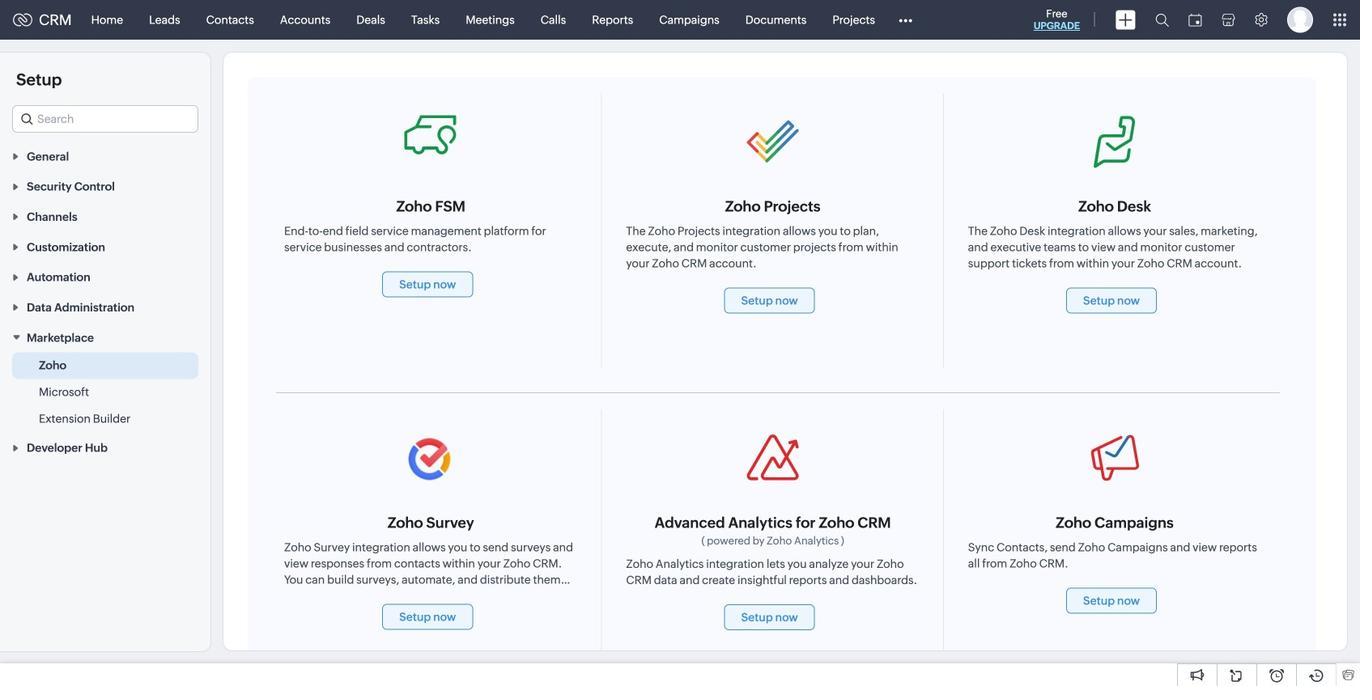 Task type: vqa. For each thing, say whether or not it's contained in the screenshot.
second Jeremy Miller from the top of the page
no



Task type: describe. For each thing, give the bounding box(es) containing it.
logo image
[[13, 13, 32, 26]]

search element
[[1146, 0, 1179, 40]]

profile element
[[1278, 0, 1323, 39]]

Other Modules field
[[888, 7, 923, 33]]

create menu element
[[1106, 0, 1146, 39]]



Task type: locate. For each thing, give the bounding box(es) containing it.
create menu image
[[1116, 10, 1136, 30]]

profile image
[[1287, 7, 1313, 33]]

calendar image
[[1189, 13, 1202, 26]]

region
[[0, 352, 211, 433]]

Search text field
[[13, 106, 198, 132]]

search image
[[1155, 13, 1169, 27]]

None field
[[12, 105, 198, 133]]

None button
[[382, 272, 473, 298], [724, 288, 815, 314], [1066, 288, 1157, 314], [1066, 588, 1157, 614], [382, 604, 473, 630], [724, 605, 815, 631], [382, 272, 473, 298], [724, 288, 815, 314], [1066, 288, 1157, 314], [1066, 588, 1157, 614], [382, 604, 473, 630], [724, 605, 815, 631]]



